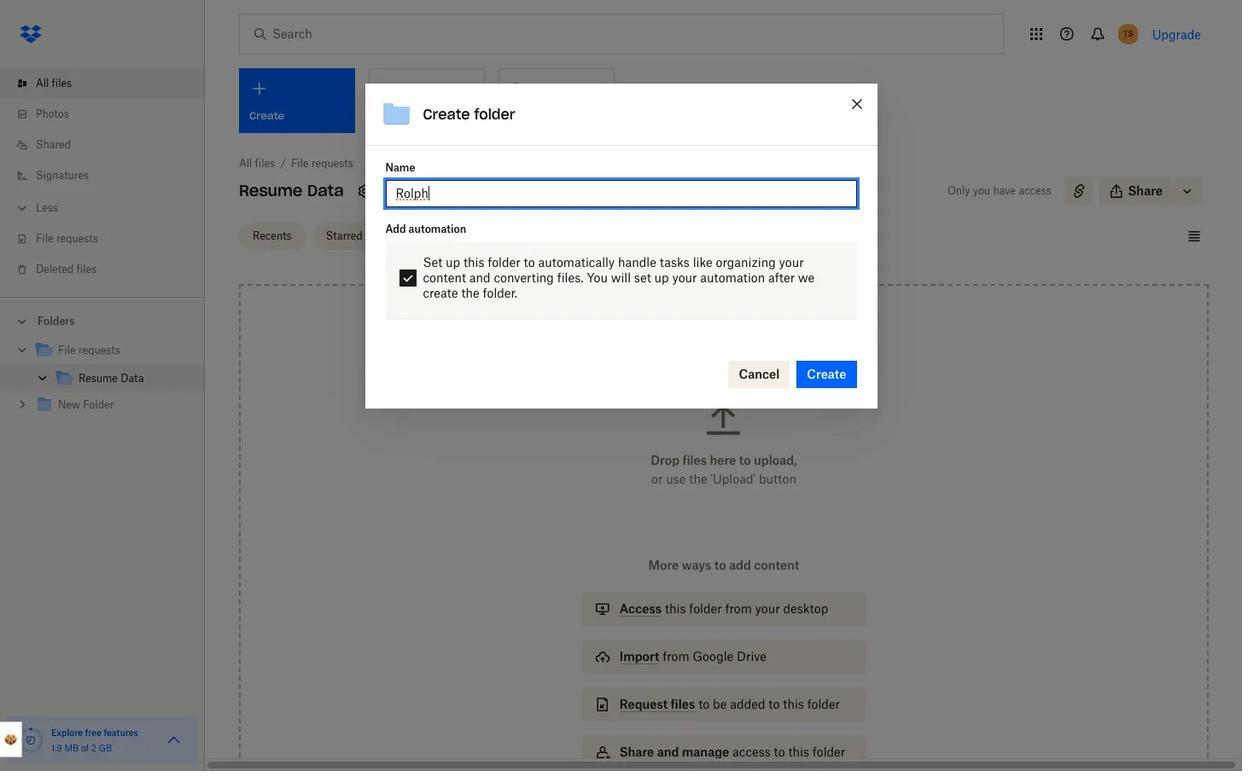 Task type: describe. For each thing, give the bounding box(es) containing it.
create inside create button
[[807, 368, 847, 382]]

add
[[729, 558, 751, 573]]

mb
[[64, 744, 79, 754]]

recents button
[[239, 222, 305, 250]]

added
[[730, 698, 766, 712]]

0 vertical spatial your
[[779, 256, 804, 270]]

signatures
[[36, 169, 89, 182]]

starred button
[[312, 222, 376, 250]]

share for share and manage access to this folder
[[620, 745, 654, 760]]

this down 'request files to be added to this folder'
[[789, 745, 810, 760]]

automatically
[[538, 256, 615, 270]]

drop
[[651, 453, 680, 468]]

add automation
[[386, 223, 467, 236]]

quota usage element
[[17, 728, 44, 755]]

you
[[587, 271, 608, 286]]

explore
[[51, 728, 83, 739]]

access this folder from your desktop
[[620, 602, 829, 617]]

set
[[423, 256, 443, 270]]

all for all files / file requests
[[239, 157, 252, 170]]

file inside group
[[58, 344, 76, 357]]

share for share
[[1129, 184, 1163, 198]]

1 vertical spatial file requests link
[[14, 224, 205, 254]]

have
[[993, 184, 1016, 197]]

the inside set up this folder to automatically handle tasks like organizing your content and converting files. you will set up your automation after we create the folder.
[[462, 286, 480, 301]]

files for all files / file requests
[[255, 157, 275, 170]]

less
[[36, 202, 58, 214]]

gb
[[99, 744, 112, 754]]

access for have
[[1019, 184, 1052, 197]]

you
[[973, 184, 991, 197]]

0 horizontal spatial create
[[423, 106, 470, 123]]

features
[[104, 728, 138, 739]]

be
[[713, 698, 727, 712]]

1 vertical spatial all files link
[[239, 155, 275, 172]]

create folder inside dialog
[[423, 106, 515, 123]]

after
[[769, 271, 795, 286]]

0 horizontal spatial automation
[[409, 223, 467, 236]]

more ways to add content element
[[579, 557, 869, 772]]

like
[[693, 256, 713, 270]]

starred
[[326, 229, 363, 242]]

add
[[386, 223, 406, 236]]

use
[[666, 472, 686, 487]]

0 horizontal spatial all files link
[[14, 68, 205, 99]]

file requests inside group
[[58, 344, 120, 357]]

1 vertical spatial up
[[655, 271, 669, 286]]

photos link
[[14, 99, 205, 130]]

0 horizontal spatial up
[[446, 256, 460, 270]]

folder inside button
[[548, 109, 579, 122]]

folder.
[[483, 286, 518, 301]]

deleted files link
[[14, 254, 205, 285]]

less image
[[14, 200, 31, 217]]

will
[[611, 271, 631, 286]]

request
[[620, 698, 668, 712]]

photos
[[36, 108, 69, 120]]

button
[[759, 472, 797, 487]]

list containing all files
[[0, 58, 205, 297]]

to inside the drop files here to upload, or use the 'upload' button
[[739, 453, 751, 468]]

1 vertical spatial requests
[[56, 232, 98, 245]]

google
[[693, 650, 734, 664]]

here
[[710, 453, 736, 468]]

1 vertical spatial your
[[672, 271, 697, 286]]

free
[[85, 728, 102, 739]]

explore free features 1.9 mb of 2 gb
[[51, 728, 138, 754]]

to inside set up this folder to automatically handle tasks like organizing your content and converting files. you will set up your automation after we create the folder.
[[524, 256, 535, 270]]

desktop
[[784, 602, 829, 617]]

upgrade
[[1153, 27, 1201, 41]]

create inside create folder button
[[510, 109, 545, 122]]

all files list item
[[0, 68, 205, 99]]

upload,
[[754, 453, 797, 468]]

all files
[[36, 77, 72, 90]]

0 horizontal spatial from
[[663, 650, 690, 664]]

files for request files to be added to this folder
[[671, 698, 695, 712]]

and inside more ways to add content element
[[657, 745, 679, 760]]

dropbox image
[[14, 17, 48, 51]]

file requests inside list
[[36, 232, 98, 245]]

access
[[620, 602, 662, 617]]

data inside resume data link
[[121, 372, 144, 385]]

to left add
[[714, 558, 726, 573]]

this inside set up this folder to automatically handle tasks like organizing your content and converting files. you will set up your automation after we create the folder.
[[464, 256, 485, 270]]

resume inside group
[[79, 372, 118, 385]]

or
[[652, 472, 663, 487]]

access for manage
[[733, 745, 771, 760]]

import
[[620, 650, 660, 664]]

1 horizontal spatial data
[[307, 181, 344, 201]]



Task type: locate. For each thing, give the bounding box(es) containing it.
tasks
[[660, 256, 690, 270]]

1 vertical spatial data
[[121, 372, 144, 385]]

to up converting
[[524, 256, 535, 270]]

1 vertical spatial content
[[754, 558, 800, 573]]

0 horizontal spatial content
[[423, 271, 466, 286]]

requests right /
[[312, 157, 353, 170]]

0 vertical spatial automation
[[409, 223, 467, 236]]

0 vertical spatial file
[[291, 157, 309, 170]]

upgrade link
[[1153, 27, 1201, 41]]

folder
[[474, 106, 515, 123], [548, 109, 579, 122], [488, 256, 521, 270], [689, 602, 722, 617], [808, 698, 840, 712], [813, 745, 846, 760]]

create
[[423, 286, 458, 301]]

2 vertical spatial file
[[58, 344, 76, 357]]

0 vertical spatial all
[[36, 77, 49, 90]]

files
[[52, 77, 72, 90], [255, 157, 275, 170], [76, 263, 97, 276], [683, 453, 707, 468], [671, 698, 695, 712]]

1 horizontal spatial the
[[689, 472, 708, 487]]

resume
[[239, 181, 303, 201], [79, 372, 118, 385]]

to left be
[[699, 698, 710, 712]]

manage
[[682, 745, 729, 760]]

of
[[81, 744, 89, 754]]

to down 'request files to be added to this folder'
[[774, 745, 785, 760]]

1 horizontal spatial file
[[58, 344, 76, 357]]

files inside all files link
[[52, 77, 72, 90]]

1 horizontal spatial create
[[510, 109, 545, 122]]

resume data link
[[55, 368, 191, 391]]

file requests down folders button
[[58, 344, 120, 357]]

all up photos
[[36, 77, 49, 90]]

the left the folder.
[[462, 286, 480, 301]]

files left /
[[255, 157, 275, 170]]

files left be
[[671, 698, 695, 712]]

1.9
[[51, 744, 62, 754]]

content right add
[[754, 558, 800, 573]]

from down add
[[725, 602, 752, 617]]

create
[[423, 106, 470, 123], [510, 109, 545, 122], [807, 368, 847, 382]]

1 horizontal spatial share
[[1129, 184, 1163, 198]]

to right added
[[769, 698, 780, 712]]

the inside the drop files here to upload, or use the 'upload' button
[[689, 472, 708, 487]]

all files link up shared link
[[14, 68, 205, 99]]

more ways to add content
[[649, 558, 800, 573]]

1 vertical spatial file
[[36, 232, 53, 245]]

all inside list item
[[36, 77, 49, 90]]

0 horizontal spatial access
[[733, 745, 771, 760]]

cancel button
[[729, 362, 790, 389]]

your inside more ways to add content element
[[755, 602, 780, 617]]

access inside more ways to add content element
[[733, 745, 771, 760]]

folders
[[38, 315, 75, 328]]

file requests
[[36, 232, 98, 245], [58, 344, 120, 357]]

0 vertical spatial access
[[1019, 184, 1052, 197]]

this right access
[[665, 602, 686, 617]]

0 horizontal spatial data
[[121, 372, 144, 385]]

0 horizontal spatial resume data
[[79, 372, 144, 385]]

Name text field
[[396, 185, 847, 204]]

1 horizontal spatial up
[[655, 271, 669, 286]]

1 vertical spatial share
[[620, 745, 654, 760]]

to
[[524, 256, 535, 270], [739, 453, 751, 468], [714, 558, 726, 573], [699, 698, 710, 712], [769, 698, 780, 712], [774, 745, 785, 760]]

file
[[291, 157, 309, 170], [36, 232, 53, 245], [58, 344, 76, 357]]

converting
[[494, 271, 554, 286]]

create folder dialog
[[365, 84, 877, 409]]

0 vertical spatial file requests
[[36, 232, 98, 245]]

automation inside set up this folder to automatically handle tasks like organizing your content and converting files. you will set up your automation after we create the folder.
[[701, 271, 765, 286]]

file requests link
[[291, 155, 353, 172], [14, 224, 205, 254], [34, 340, 191, 363]]

more
[[649, 558, 679, 573]]

create folder inside button
[[510, 109, 579, 122]]

share button
[[1099, 178, 1173, 205]]

/
[[280, 157, 286, 170]]

1 horizontal spatial from
[[725, 602, 752, 617]]

0 horizontal spatial and
[[469, 271, 491, 286]]

list
[[0, 58, 205, 297]]

up
[[446, 256, 460, 270], [655, 271, 669, 286]]

share
[[1129, 184, 1163, 198], [620, 745, 654, 760]]

all files link
[[14, 68, 205, 99], [239, 155, 275, 172]]

create button
[[797, 362, 857, 389]]

this up the folder.
[[464, 256, 485, 270]]

file requests link up resume data link
[[34, 340, 191, 363]]

content up create
[[423, 271, 466, 286]]

resume data down the all files / file requests
[[239, 181, 344, 201]]

name
[[386, 162, 415, 175]]

all
[[36, 77, 49, 90], [239, 157, 252, 170]]

file down folders on the left
[[58, 344, 76, 357]]

handle
[[618, 256, 657, 270]]

1 horizontal spatial all
[[239, 157, 252, 170]]

we
[[798, 271, 815, 286]]

this
[[464, 256, 485, 270], [665, 602, 686, 617], [783, 698, 804, 712], [789, 745, 810, 760]]

data down folders button
[[121, 372, 144, 385]]

files right deleted
[[76, 263, 97, 276]]

2
[[91, 744, 97, 754]]

1 horizontal spatial resume
[[239, 181, 303, 201]]

drive
[[737, 650, 767, 664]]

set up this folder to automatically handle tasks like organizing your content and converting files. you will set up your automation after we create the folder.
[[423, 256, 815, 301]]

1 vertical spatial and
[[657, 745, 679, 760]]

automation
[[409, 223, 467, 236], [701, 271, 765, 286]]

shared
[[36, 138, 71, 151]]

access right have
[[1019, 184, 1052, 197]]

requests down folders button
[[78, 344, 120, 357]]

from right import
[[663, 650, 690, 664]]

files inside more ways to add content element
[[671, 698, 695, 712]]

your up after
[[779, 256, 804, 270]]

0 horizontal spatial resume
[[79, 372, 118, 385]]

1 vertical spatial the
[[689, 472, 708, 487]]

share inside more ways to add content element
[[620, 745, 654, 760]]

1 vertical spatial all
[[239, 157, 252, 170]]

folder inside set up this folder to automatically handle tasks like organizing your content and converting files. you will set up your automation after we create the folder.
[[488, 256, 521, 270]]

the right use at right bottom
[[689, 472, 708, 487]]

0 vertical spatial up
[[446, 256, 460, 270]]

group containing file requests
[[0, 334, 205, 432]]

files.
[[557, 271, 584, 286]]

access
[[1019, 184, 1052, 197], [733, 745, 771, 760]]

file requests link up deleted files
[[14, 224, 205, 254]]

0 vertical spatial share
[[1129, 184, 1163, 198]]

1 horizontal spatial all files link
[[239, 155, 275, 172]]

0 horizontal spatial file
[[36, 232, 53, 245]]

create folder button
[[499, 68, 615, 133]]

0 vertical spatial and
[[469, 271, 491, 286]]

1 horizontal spatial access
[[1019, 184, 1052, 197]]

request files to be added to this folder
[[620, 698, 840, 712]]

0 vertical spatial all files link
[[14, 68, 205, 99]]

access right manage
[[733, 745, 771, 760]]

content inside set up this folder to automatically handle tasks like organizing your content and converting files. you will set up your automation after we create the folder.
[[423, 271, 466, 286]]

0 horizontal spatial the
[[462, 286, 480, 301]]

files up use at right bottom
[[683, 453, 707, 468]]

1 vertical spatial automation
[[701, 271, 765, 286]]

automation down organizing
[[701, 271, 765, 286]]

resume down folders button
[[79, 372, 118, 385]]

and inside set up this folder to automatically handle tasks like organizing your content and converting files. you will set up your automation after we create the folder.
[[469, 271, 491, 286]]

files for deleted files
[[76, 263, 97, 276]]

up right set at the left top of the page
[[446, 256, 460, 270]]

0 vertical spatial requests
[[312, 157, 353, 170]]

only you have access
[[948, 184, 1052, 197]]

and
[[469, 271, 491, 286], [657, 745, 679, 760]]

and up the folder.
[[469, 271, 491, 286]]

all files link left /
[[239, 155, 275, 172]]

cancel
[[739, 368, 780, 382]]

the
[[462, 286, 480, 301], [689, 472, 708, 487]]

resume data inside resume data link
[[79, 372, 144, 385]]

import from google drive
[[620, 650, 767, 664]]

all left /
[[239, 157, 252, 170]]

1 vertical spatial access
[[733, 745, 771, 760]]

2 horizontal spatial file
[[291, 157, 309, 170]]

drop files here to upload, or use the 'upload' button
[[651, 453, 797, 487]]

2 vertical spatial your
[[755, 602, 780, 617]]

0 vertical spatial resume
[[239, 181, 303, 201]]

data down the all files / file requests
[[307, 181, 344, 201]]

this right added
[[783, 698, 804, 712]]

deleted files
[[36, 263, 97, 276]]

only
[[948, 184, 971, 197]]

1 vertical spatial resume data
[[79, 372, 144, 385]]

deleted
[[36, 263, 74, 276]]

0 horizontal spatial all
[[36, 77, 49, 90]]

requests
[[312, 157, 353, 170], [56, 232, 98, 245], [78, 344, 120, 357]]

2 vertical spatial requests
[[78, 344, 120, 357]]

and left manage
[[657, 745, 679, 760]]

recents
[[253, 229, 292, 242]]

files for drop files here to upload, or use the 'upload' button
[[683, 453, 707, 468]]

create folder
[[423, 106, 515, 123], [510, 109, 579, 122]]

1 vertical spatial from
[[663, 650, 690, 664]]

from
[[725, 602, 752, 617], [663, 650, 690, 664]]

0 vertical spatial the
[[462, 286, 480, 301]]

organizing
[[716, 256, 776, 270]]

0 vertical spatial from
[[725, 602, 752, 617]]

0 vertical spatial file requests link
[[291, 155, 353, 172]]

1 horizontal spatial content
[[754, 558, 800, 573]]

0 vertical spatial resume data
[[239, 181, 344, 201]]

resume down /
[[239, 181, 303, 201]]

file right /
[[291, 157, 309, 170]]

resume data
[[239, 181, 344, 201], [79, 372, 144, 385]]

ways
[[682, 558, 712, 573]]

folders button
[[0, 308, 205, 334]]

your
[[779, 256, 804, 270], [672, 271, 697, 286], [755, 602, 780, 617]]

2 horizontal spatial create
[[807, 368, 847, 382]]

2 vertical spatial file requests link
[[34, 340, 191, 363]]

files up photos
[[52, 77, 72, 90]]

automation up set at the left top of the page
[[409, 223, 467, 236]]

your down tasks at the right top
[[672, 271, 697, 286]]

to right here
[[739, 453, 751, 468]]

file down less
[[36, 232, 53, 245]]

file requests up deleted files
[[36, 232, 98, 245]]

1 horizontal spatial automation
[[701, 271, 765, 286]]

1 horizontal spatial resume data
[[239, 181, 344, 201]]

1 vertical spatial resume
[[79, 372, 118, 385]]

all for all files
[[36, 77, 49, 90]]

files inside the drop files here to upload, or use the 'upload' button
[[683, 453, 707, 468]]

requests up deleted files
[[56, 232, 98, 245]]

up right set
[[655, 271, 669, 286]]

your left desktop
[[755, 602, 780, 617]]

'upload'
[[711, 472, 756, 487]]

1 vertical spatial file requests
[[58, 344, 120, 357]]

resume data down folders button
[[79, 372, 144, 385]]

all files / file requests
[[239, 157, 353, 170]]

1 horizontal spatial and
[[657, 745, 679, 760]]

signatures link
[[14, 161, 205, 191]]

files for all files
[[52, 77, 72, 90]]

shared link
[[14, 130, 205, 161]]

files inside "deleted files" link
[[76, 263, 97, 276]]

0 vertical spatial data
[[307, 181, 344, 201]]

data
[[307, 181, 344, 201], [121, 372, 144, 385]]

set
[[634, 271, 651, 286]]

group
[[0, 334, 205, 432]]

share inside button
[[1129, 184, 1163, 198]]

content
[[423, 271, 466, 286], [754, 558, 800, 573]]

share and manage access to this folder
[[620, 745, 846, 760]]

0 vertical spatial content
[[423, 271, 466, 286]]

0 horizontal spatial share
[[620, 745, 654, 760]]

file requests link right /
[[291, 155, 353, 172]]



Task type: vqa. For each thing, say whether or not it's contained in the screenshot.
alert
no



